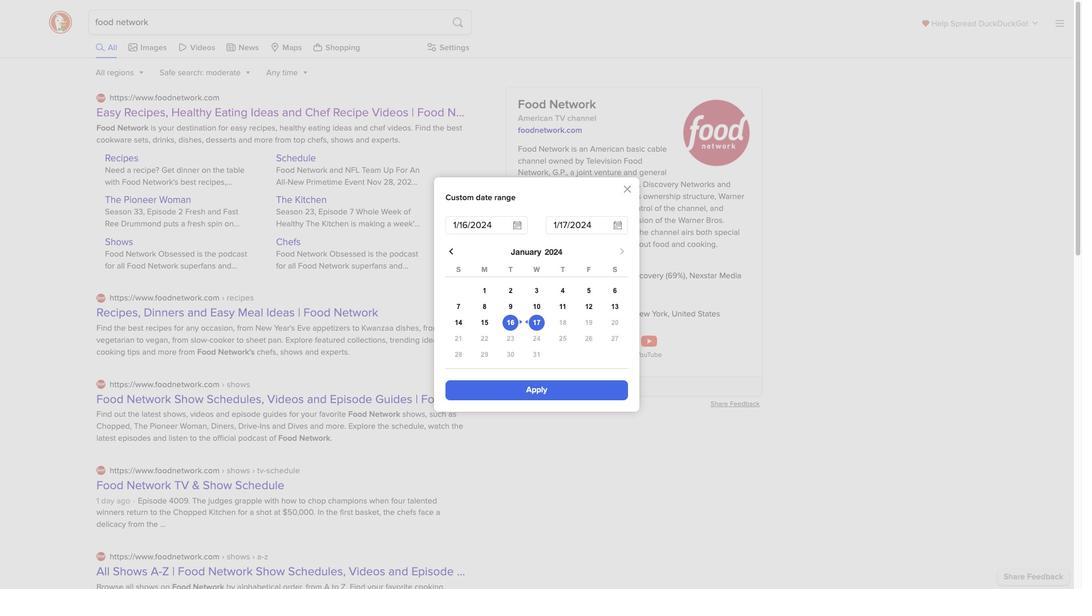 Task type: describe. For each thing, give the bounding box(es) containing it.
f
[[587, 265, 591, 274]]

1 shows, from the left
[[163, 410, 188, 419]]

as inside shows, such as chopped, the pioneer woman, diners, drive-ins and dives and more. explore the schedule, watch the latest episodes and listen to the official podcast of
[[448, 410, 457, 419]]

to right return
[[150, 508, 157, 518]]

0 vertical spatial pioneer
[[124, 195, 157, 206]]

basic
[[626, 144, 645, 154]]

safe search: moderate link
[[160, 63, 255, 83]]

discovery inside discovery networks and nexstar media group.
[[643, 180, 679, 190]]

help
[[931, 19, 948, 28]]

0 horizontal spatial united
[[580, 295, 604, 305]]

the for kitchen
[[276, 195, 292, 206]]

explore inside find the best recipes for any occasion, from new year's eve appetizers to kwanzaa dishes, from vegetarian to vegan, from slow-cooker to sheet pan. explore featured collections, trending ideas, cooking tips and more from
[[286, 335, 313, 345]]

for inside find the best recipes for any occasion, from new year's eve appetizers to kwanzaa dishes, from vegetarian to vegan, from slow-cooker to sheet pan. explore featured collections, trending ideas, cooking tips and more from
[[174, 324, 184, 333]]

the inside is your destination for easy recipes, healthy eating ideas and chef videos. find the best cookware sets, drinks, dishes, desserts and more from top chefs, shows and experts.
[[433, 123, 444, 133]]

1 s from the left
[[456, 265, 461, 274]]

food
[[653, 239, 669, 249]]

and inside easy recipes, healthy eating ideas and chef recipe videos | food network link
[[282, 106, 302, 120]]

pioneer inside shows, such as chopped, the pioneer woman, diners, drive-ins and dives and more. explore the schedule, watch the latest episodes and listen to the official podcast of
[[150, 422, 178, 431]]

0 horizontal spatial feedback
[[730, 400, 760, 408]]

media inside discovery networks and nexstar media group.
[[548, 192, 570, 201]]

1 vertical spatial show
[[203, 478, 232, 493]]

2 button
[[503, 283, 519, 299]]

country
[[518, 295, 547, 305]]

z
[[162, 565, 169, 579]]

nexstar inside 'warner bros. discovery (69%), nexstar media group (31%)'
[[689, 271, 717, 281]]

explore inside shows, such as chopped, the pioneer woman, diners, drive-ins and dives and more. explore the schedule, watch the latest episodes and listen to the official podcast of
[[348, 422, 376, 431]]

to up collections,
[[352, 324, 359, 333]]

0 vertical spatial kitchen
[[295, 195, 327, 206]]

about
[[630, 239, 651, 249]]

as inside discovery has operating control of the channel, and manages and operates it as a division of the warner bros. discovery u.s. networks group.
[[609, 216, 617, 225]]

› for z
[[222, 552, 224, 562]]

warner bros. discovery (69%), nexstar media group (31%)
[[580, 271, 741, 290]]

best inside find the best recipes for any occasion, from new year's eve appetizers to kwanzaa dishes, from vegetarian to vegan, from slow-cooker to sheet pan. explore featured collections, trending ideas, cooking tips and more from
[[128, 324, 143, 333]]

.
[[330, 434, 332, 443]]

network inside food network tv & show schedule link
[[127, 478, 171, 493]]

food inside recipes, dinners and easy meal ideas | food network link
[[303, 306, 331, 320]]

eating
[[215, 106, 248, 120]]

0 vertical spatial shows
[[105, 237, 133, 248]]

from down any
[[172, 335, 188, 345]]

1 horizontal spatial share feedback
[[1004, 572, 1063, 582]]

and inside food network show schedules, videos and episode guides | food network link
[[307, 392, 327, 406]]

york
[[598, 309, 614, 319]]

https:// www.foodnetwork.com › recipes
[[110, 293, 254, 303]]

experts. inside is your destination for easy recipes, healthy eating ideas and chef videos. find the best cookware sets, drinks, dishes, desserts and more from top chefs, shows and experts.
[[371, 135, 400, 145]]

› for &
[[222, 466, 224, 476]]

all regions link
[[96, 63, 148, 83]]

food network tv & show schedule
[[96, 478, 284, 493]]

14
[[455, 319, 462, 327]]

0 vertical spatial show
[[174, 392, 204, 406]]

14 button
[[451, 315, 466, 331]]

a right the face
[[436, 508, 440, 518]]

1 day ago
[[96, 496, 130, 506]]

videos inside videos link
[[190, 43, 215, 52]]

food inside all shows a-z | food network show schedules, videos and episode guides ... "link"
[[178, 565, 205, 579]]

x
[[623, 185, 631, 193]]

drinks,
[[153, 135, 176, 145]]

0 vertical spatial latest
[[142, 410, 161, 419]]

maps link
[[270, 43, 302, 58]]

food network .
[[278, 434, 332, 443]]

time
[[282, 68, 298, 78]]

duckduckgo!
[[979, 19, 1028, 28]]

shows for schedule
[[227, 466, 250, 476]]

the inside episode 4009. the judges grapple with how to chop champions when four talented winners return to the chopped kitchen for a shot at $50,000. in the first basket, the chefs face a delicacy from the ...
[[192, 496, 206, 506]]

episode inside episode 4009. the judges grapple with how to chop champions when four talented winners return to the chopped kitchen for a shot at $50,000. in the first basket, the chefs face a delicacy from the ...
[[138, 496, 167, 506]]

is inside is your destination for easy recipes, healthy eating ideas and chef videos. find the best cookware sets, drinks, dishes, desserts and more from top chefs, shows and experts.
[[151, 123, 156, 133]]

warner inside despite this ownership structure, warner bros.
[[718, 192, 744, 201]]

4
[[561, 287, 565, 295]]

www.foodnetwork.com for a-
[[135, 552, 220, 562]]

1 for 1
[[483, 287, 486, 295]]

1 horizontal spatial share feedback link
[[997, 569, 1069, 585]]

dishes, inside is your destination for easy recipes, healthy eating ideas and chef videos. find the best cookware sets, drinks, dishes, desserts and more from top chefs, shows and experts.
[[178, 135, 204, 145]]

top
[[293, 135, 305, 145]]

search domain foodnetwork.com image for recipes,
[[96, 294, 106, 303]]

despite this ownership structure, warner bros.
[[518, 192, 744, 213]]

shows down 'pan.'
[[280, 347, 303, 357]]

dishes, inside find the best recipes for any occasion, from new year's eve appetizers to kwanzaa dishes, from vegetarian to vegan, from slow-cooker to sheet pan. explore featured collections, trending ideas, cooking tips and more from
[[396, 324, 421, 333]]

1 vertical spatial of
[[655, 216, 662, 225]]

0 vertical spatial states
[[606, 295, 628, 305]]

from down slow-
[[179, 347, 195, 357]]

x link
[[623, 185, 631, 193]]

1 www.foodnetwork.com from the top
[[135, 93, 220, 103]]

is your destination for easy recipes, healthy eating ideas and chef videos. find the best cookware sets, drinks, dishes, desserts and more from top chefs, shows and experts.
[[96, 123, 462, 145]]

chef
[[305, 106, 330, 120]]

grid containing s
[[445, 262, 628, 369]]

< button
[[445, 243, 457, 261]]

https:// for food network show schedules, videos and episode guides | food network
[[110, 380, 135, 389]]

9 button
[[503, 299, 519, 315]]

all shows a-z | food network show schedules, videos and episode guides ... link
[[96, 565, 505, 579]]

1 vertical spatial united
[[672, 309, 696, 319]]

warner inside food network is an american basic cable channel owned by television food network, g.p., a joint venture and general partnership between warner bros.
[[595, 180, 620, 190]]

1 vertical spatial ideas
[[266, 306, 295, 320]]

discovery up u.s.
[[538, 204, 574, 213]]

any time
[[266, 68, 298, 78]]

videos inside easy recipes, healthy eating ideas and chef recipe videos | food network link
[[372, 106, 409, 120]]

food inside easy recipes, healthy eating ideas and chef recipe videos | food network link
[[417, 106, 444, 120]]

the inside shows, such as chopped, the pioneer woman, diners, drive-ins and dives and more. explore the schedule, watch the latest episodes and listen to the official podcast of
[[134, 422, 148, 431]]

wikipedia link
[[518, 251, 554, 261]]

more.
[[326, 422, 346, 431]]

1 https:// from the top
[[110, 93, 135, 103]]

15
[[481, 319, 488, 327]]

cooker
[[209, 335, 234, 345]]

food inside food network american tv channel foodnetwork.com
[[518, 97, 546, 112]]

from inside episode 4009. the judges grapple with how to chop champions when four talented winners return to the chopped kitchen for a shot at $50,000. in the first basket, the chefs face a delicacy from the ...
[[128, 520, 144, 530]]

headquarters
[[518, 309, 568, 319]]

search domain foodnetwork.com image for all
[[96, 552, 106, 561]]

0 vertical spatial schedule
[[276, 153, 316, 164]]

television
[[586, 156, 622, 166]]

› for schedules,
[[222, 380, 224, 389]]

m
[[481, 265, 488, 274]]

nexstar inside discovery networks and nexstar media group.
[[518, 192, 546, 201]]

videos link
[[178, 43, 215, 58]]

york,
[[652, 309, 670, 319]]

network's
[[218, 347, 255, 357]]

0 vertical spatial ideas
[[251, 106, 279, 120]]

latest inside shows, such as chopped, the pioneer woman, diners, drive-ins and dives and more. explore the schedule, watch the latest episodes and listen to the official podcast of
[[96, 434, 116, 443]]

woman
[[159, 195, 191, 206]]

bros. inside 'warner bros. discovery (69%), nexstar media group (31%)'
[[608, 271, 626, 281]]

the for channel
[[635, 227, 649, 237]]

all for all
[[108, 43, 117, 52]]

0 vertical spatial share feedback
[[711, 400, 760, 408]]

cable
[[647, 144, 667, 154]]

<
[[447, 248, 455, 256]]

foodnetwork.com
[[518, 125, 582, 135]]

videos
[[190, 410, 214, 419]]

recipes for best
[[146, 324, 172, 333]]

... inside episode 4009. the judges grapple with how to chop champions when four talented winners return to the chopped kitchen for a shot at $50,000. in the first basket, the chefs face a delicacy from the ...
[[160, 520, 166, 530]]

news link
[[227, 43, 259, 58]]

1 horizontal spatial states
[[698, 309, 720, 319]]

2024
[[545, 247, 563, 257]]

dives
[[288, 422, 308, 431]]

healthy
[[171, 106, 212, 120]]

0 horizontal spatial guides
[[375, 392, 412, 406]]

food network is an american basic cable channel owned by television food network, g.p., a joint venture and general partnership between warner bros.
[[518, 144, 667, 190]]

this
[[628, 192, 641, 201]]

0 vertical spatial share feedback link
[[708, 400, 763, 408]]

guides inside "link"
[[457, 565, 494, 579]]

channel inside the channel airs both special and regular episodic programs about food and cooking. wikipedia
[[651, 227, 679, 237]]

1 for 1 day ago
[[96, 496, 99, 506]]

network inside recipes, dinners and easy meal ideas | food network link
[[334, 306, 378, 320]]

shows, inside shows, such as chopped, the pioneer woman, diners, drive-ins and dives and more. explore the schedule, watch the latest episodes and listen to the official podcast of
[[402, 410, 427, 419]]

recipes link
[[105, 153, 139, 165]]

date
[[476, 193, 492, 203]]

https:// www.foodnetwork.com
[[110, 93, 220, 103]]

10 button
[[529, 299, 545, 315]]

0 horizontal spatial easy
[[96, 106, 121, 120]]

www.foodnetwork.com for show
[[135, 380, 220, 389]]

with
[[264, 496, 279, 506]]

0 horizontal spatial by
[[547, 271, 555, 281]]

search domain foodnetwork.com image for food
[[96, 380, 106, 389]]

channel,
[[677, 204, 708, 213]]

first
[[340, 508, 353, 518]]

apply link
[[445, 380, 628, 400]]

for inside is your destination for easy recipes, healthy eating ideas and chef videos. find the best cookware sets, drinks, dishes, desserts and more from top chefs, shows and experts.
[[218, 123, 228, 133]]

schedules, inside "link"
[[288, 565, 346, 579]]

website
[[518, 351, 542, 359]]

1 vertical spatial share
[[1004, 572, 1025, 582]]

... inside "link"
[[497, 565, 505, 579]]

0 horizontal spatial schedules,
[[207, 392, 264, 406]]

american inside food network is an american basic cable channel owned by television food network, g.p., a joint venture and general partnership between warner bros.
[[590, 144, 624, 154]]

eating
[[308, 123, 330, 133]]

find the best recipes for any occasion, from new year's eve appetizers to kwanzaa dishes, from vegetarian to vegan, from slow-cooker to sheet pan. explore featured collections, trending ideas, cooking tips and more from
[[96, 324, 443, 357]]

food network show schedules, videos and episode guides | food network link
[[96, 392, 496, 407]]

network inside all shows a-z | food network show schedules, videos and episode guides ... "link"
[[208, 565, 253, 579]]

your inside is your destination for easy recipes, healthy eating ideas and chef videos. find the best cookware sets, drinks, dishes, desserts and more from top chefs, shows and experts.
[[158, 123, 174, 133]]

desserts
[[206, 135, 236, 145]]

1 horizontal spatial new
[[580, 309, 596, 319]]

a inside food network is an american basic cable channel owned by television food network, g.p., a joint venture and general partnership between warner bros.
[[570, 168, 574, 178]]

bros. inside food network is an american basic cable channel owned by television food network, g.p., a joint venture and general partnership between warner bros.
[[623, 180, 641, 190]]

heading containing january
[[445, 243, 628, 262]]

food network show schedules, videos and episode guides | food network
[[96, 392, 496, 406]]

group. inside discovery has operating control of the channel, and manages and operates it as a division of the warner bros. discovery u.s. networks group.
[[608, 227, 633, 237]]

search domain foodnetwork.com image for food
[[96, 466, 106, 475]]

0 horizontal spatial tv
[[174, 478, 189, 493]]

1 vertical spatial easy
[[210, 306, 235, 320]]

search domain foodnetwork.com image for easy
[[96, 93, 106, 102]]

a inside discovery has operating control of the channel, and manages and operates it as a division of the warner bros. discovery u.s. networks group.
[[619, 216, 624, 225]]

the channel airs both special and regular episodic programs about food and cooking. wikipedia
[[518, 227, 740, 261]]

1 horizontal spatial feedback
[[1027, 572, 1063, 582]]

recipes for ›
[[227, 293, 254, 303]]

network inside food network american tv channel foodnetwork.com
[[549, 97, 596, 112]]

ideas,
[[422, 335, 443, 345]]

networks inside discovery networks and nexstar media group.
[[681, 180, 715, 190]]

all for all shows a-z | food network show schedules, videos and episode guides ...
[[96, 565, 110, 579]]

to up tips
[[137, 335, 144, 345]]

from inside is your destination for easy recipes, healthy eating ideas and chef videos. find the best cookware sets, drinks, dishes, desserts and more from top chefs, shows and experts.
[[275, 135, 291, 145]]

any
[[266, 68, 280, 78]]

new inside find the best recipes for any occasion, from new year's eve appetizers to kwanzaa dishes, from vegetarian to vegan, from slow-cooker to sheet pan. explore featured collections, trending ideas, cooking tips and more from
[[255, 324, 272, 333]]

warner inside 'warner bros. discovery (69%), nexstar media group (31%)'
[[580, 271, 605, 281]]

1 vertical spatial experts.
[[321, 347, 350, 357]]

group
[[580, 281, 602, 290]]

the inside find the best recipes for any occasion, from new year's eve appetizers to kwanzaa dishes, from vegetarian to vegan, from slow-cooker to sheet pan. explore featured collections, trending ideas, cooking tips and more from
[[114, 324, 126, 333]]

vegan,
[[146, 335, 170, 345]]

⇶ link
[[1051, 14, 1070, 33]]

best inside is your destination for easy recipes, healthy eating ideas and chef videos. find the best cookware sets, drinks, dishes, desserts and more from top chefs, shows and experts.
[[447, 123, 462, 133]]

6
[[613, 287, 617, 295]]

news
[[239, 43, 259, 52]]

images
[[141, 43, 167, 52]]

shopping
[[325, 43, 360, 52]]

11 button
[[555, 299, 571, 315]]

basket,
[[355, 508, 381, 518]]

| up schedule,
[[416, 392, 418, 406]]

chefs
[[397, 508, 416, 518]]



Task type: vqa. For each thing, say whether or not it's contained in the screenshot.
latest
yes



Task type: locate. For each thing, give the bounding box(es) containing it.
appetizers
[[313, 324, 350, 333]]

0 vertical spatial find
[[415, 123, 431, 133]]

show up judges
[[203, 478, 232, 493]]

0 horizontal spatial networks
[[572, 227, 606, 237]]

None field
[[445, 216, 528, 234], [546, 216, 628, 234], [445, 216, 528, 234], [546, 216, 628, 234]]

channel up the foodnetwork.com link
[[567, 113, 596, 123]]

› for easy
[[222, 293, 224, 303]]

nexstar
[[518, 192, 546, 201], [689, 271, 717, 281]]

1 horizontal spatial chefs,
[[307, 135, 329, 145]]

pioneer up listen
[[150, 422, 178, 431]]

0 horizontal spatial latest
[[96, 434, 116, 443]]

group. up programs
[[608, 227, 633, 237]]

0 horizontal spatial experts.
[[321, 347, 350, 357]]

is inside food network is an american basic cable channel owned by television food network, g.p., a joint venture and general partnership between warner bros.
[[571, 144, 577, 154]]

1 horizontal spatial tv
[[555, 113, 565, 123]]

all inside "link"
[[96, 565, 110, 579]]

to up $50,000.
[[299, 496, 306, 506]]

four
[[391, 496, 405, 506]]

schedule
[[266, 466, 300, 476]]

1 inside button
[[483, 287, 486, 295]]

it
[[603, 216, 607, 225]]

0 vertical spatial american
[[518, 113, 553, 123]]

1 horizontal spatial american
[[590, 144, 624, 154]]

group. up has
[[572, 192, 596, 201]]

search domain foodnetwork.com image
[[96, 294, 106, 303], [96, 380, 106, 389]]

search domain foodnetwork.com image
[[96, 93, 106, 102], [96, 466, 106, 475], [96, 552, 106, 561]]

1 vertical spatial media
[[719, 271, 741, 281]]

3 search domain foodnetwork.com image from the top
[[96, 552, 106, 561]]

city,
[[616, 309, 631, 319]]

1 horizontal spatial t
[[561, 265, 565, 274]]

1 vertical spatial guides
[[457, 565, 494, 579]]

1 vertical spatial dishes,
[[396, 324, 421, 333]]

food network link
[[518, 97, 751, 112]]

your up 'drinks,'
[[158, 123, 174, 133]]

and inside discovery networks and nexstar media group.
[[717, 180, 731, 190]]

1 vertical spatial schedules,
[[288, 565, 346, 579]]

0 vertical spatial all
[[108, 43, 117, 52]]

| up videos. at the left top
[[412, 106, 414, 120]]

https:// for all shows a-z | food network show schedules, videos and episode guides ...
[[110, 552, 135, 562]]

more down 'vegan,'
[[158, 347, 177, 357]]

the up about
[[635, 227, 649, 237]]

for
[[218, 123, 228, 133], [174, 324, 184, 333], [289, 410, 299, 419], [238, 508, 248, 518]]

https:// for food network tv & show schedule
[[110, 466, 135, 476]]

grid
[[445, 262, 628, 369]]

and inside all shows a-z | food network show schedules, videos and episode guides ... "link"
[[388, 565, 408, 579]]

find out the latest shows, videos and episode guides for your favorite food network
[[96, 410, 400, 419]]

...
[[160, 520, 166, 530], [497, 565, 505, 579]]

networks down operates
[[572, 227, 606, 237]]

food inside food network tv & show schedule link
[[96, 478, 124, 493]]

0 horizontal spatial share feedback link
[[708, 400, 763, 408]]

vegetarian
[[96, 335, 135, 345]]

1 search domain foodnetwork.com image from the top
[[96, 93, 106, 102]]

find right videos. at the left top
[[415, 123, 431, 133]]

1 horizontal spatial guides
[[457, 565, 494, 579]]

channel inside food network american tv channel foodnetwork.com
[[567, 113, 596, 123]]

1 horizontal spatial ...
[[497, 565, 505, 579]]

how
[[281, 496, 297, 506]]

of down ownership
[[655, 204, 662, 213]]

recipes, up vegetarian
[[96, 306, 141, 320]]

kitchen inside episode 4009. the judges grapple with how to chop champions when four talented winners return to the chopped kitchen for a shot at $50,000. in the first basket, the chefs face a delicacy from the ...
[[209, 508, 236, 518]]

the inside the pioneer woman link
[[105, 195, 121, 206]]

0 vertical spatial chefs,
[[307, 135, 329, 145]]

as right such
[[448, 410, 457, 419]]

find inside find the best recipes for any occasion, from new year's eve appetizers to kwanzaa dishes, from vegetarian to vegan, from slow-cooker to sheet pan. explore featured collections, trending ideas, cooking tips and more from
[[96, 324, 112, 333]]

2 vertical spatial search domain foodnetwork.com image
[[96, 552, 106, 561]]

the up chefs
[[276, 195, 292, 206]]

warner inside discovery has operating control of the channel, and manages and operates it as a division of the warner bros. discovery u.s. networks group.
[[678, 216, 704, 225]]

1 horizontal spatial explore
[[348, 422, 376, 431]]

find for find the best recipes for any occasion, from new year's eve appetizers to kwanzaa dishes, from vegetarian to vegan, from slow-cooker to sheet pan. explore featured collections, trending ideas, cooking tips and more from
[[96, 324, 112, 333]]

1 left day
[[96, 496, 99, 506]]

trending
[[390, 335, 420, 345]]

discovery down manages
[[518, 227, 553, 237]]

0 horizontal spatial shows,
[[163, 410, 188, 419]]

of inside shows, such as chopped, the pioneer woman, diners, drive-ins and dives and more. explore the schedule, watch the latest episodes and listen to the official podcast of
[[269, 434, 276, 443]]

ownership
[[643, 192, 681, 201]]

show down the z
[[256, 565, 285, 579]]

t up 2 button
[[509, 265, 513, 274]]

recipes,
[[124, 106, 168, 120], [96, 306, 141, 320]]

2 horizontal spatial channel
[[651, 227, 679, 237]]

is left an
[[571, 144, 577, 154]]

0 horizontal spatial ...
[[160, 520, 166, 530]]

and inside find the best recipes for any occasion, from new year's eve appetizers to kwanzaa dishes, from vegetarian to vegan, from slow-cooker to sheet pan. explore featured collections, trending ideas, cooking tips and more from
[[142, 347, 156, 357]]

2 shows, from the left
[[402, 410, 427, 419]]

pioneer left woman
[[124, 195, 157, 206]]

meal
[[238, 306, 263, 320]]

the up the chopped
[[192, 496, 206, 506]]

2 vertical spatial find
[[96, 410, 112, 419]]

videos inside all shows a-z | food network show schedules, videos and episode guides ... "link"
[[349, 565, 385, 579]]

2 s from the left
[[613, 265, 617, 274]]

1 horizontal spatial your
[[301, 410, 317, 419]]

1 vertical spatial chefs,
[[257, 347, 278, 357]]

s down '<' button
[[456, 265, 461, 274]]

1 t from the left
[[509, 265, 513, 274]]

1 horizontal spatial more
[[254, 135, 273, 145]]

search domain foodnetwork.com image up day
[[96, 466, 106, 475]]

1 vertical spatial 1
[[96, 496, 99, 506]]

by right "w"
[[547, 271, 555, 281]]

shows left a-
[[113, 565, 148, 579]]

for left any
[[174, 324, 184, 333]]

bros. inside despite this ownership structure, warner bros.
[[518, 204, 536, 213]]

share
[[711, 400, 728, 408], [1004, 572, 1025, 582]]

1 horizontal spatial as
[[609, 216, 617, 225]]

videos inside food network show schedules, videos and episode guides | food network link
[[267, 392, 304, 406]]

chefs, inside is your destination for easy recipes, healthy eating ideas and chef videos. find the best cookware sets, drinks, dishes, desserts and more from top chefs, shows and experts.
[[307, 135, 329, 145]]

5 www.foodnetwork.com from the top
[[135, 552, 220, 562]]

judges
[[208, 496, 233, 506]]

control
[[627, 204, 652, 213]]

4 https:// from the top
[[110, 466, 135, 476]]

sets,
[[134, 135, 150, 145]]

0 vertical spatial schedules,
[[207, 392, 264, 406]]

0 vertical spatial recipes,
[[124, 106, 168, 120]]

winners
[[96, 508, 124, 518]]

from up sheet
[[237, 324, 253, 333]]

7
[[457, 303, 460, 311]]

warner down channel,
[[678, 216, 704, 225]]

1 horizontal spatial episode
[[330, 392, 372, 406]]

4 www.foodnetwork.com from the top
[[135, 466, 220, 476]]

https:// for recipes, dinners and easy meal ideas | food network
[[110, 293, 135, 303]]

chefs, down the eating
[[307, 135, 329, 145]]

recipes, dinners and easy meal ideas | food network
[[96, 306, 378, 320]]

1 vertical spatial all
[[96, 68, 105, 78]]

american up television
[[590, 144, 624, 154]]

chef
[[370, 123, 385, 133]]

shows inside is your destination for easy recipes, healthy eating ideas and chef videos. find the best cookware sets, drinks, dishes, desserts and more from top chefs, shows and experts.
[[331, 135, 354, 145]]

nexstar right (69%),
[[689, 271, 717, 281]]

0 horizontal spatial t
[[509, 265, 513, 274]]

ideas up "recipes,"
[[251, 106, 279, 120]]

bros. up "6" button
[[608, 271, 626, 281]]

| inside "link"
[[172, 565, 175, 579]]

5 https:// from the top
[[110, 552, 135, 562]]

find inside is your destination for easy recipes, healthy eating ideas and chef videos. find the best cookware sets, drinks, dishes, desserts and more from top chefs, shows and experts.
[[415, 123, 431, 133]]

1 vertical spatial states
[[698, 309, 720, 319]]

bros. up both
[[706, 216, 724, 225]]

1 horizontal spatial is
[[571, 144, 577, 154]]

shows, such as chopped, the pioneer woman, diners, drive-ins and dives and more. explore the schedule, watch the latest episodes and listen to the official podcast of
[[96, 410, 463, 443]]

easy
[[230, 123, 247, 133]]

the inside the kitchen link
[[276, 195, 292, 206]]

https:// up ago
[[110, 466, 135, 476]]

6 button
[[607, 283, 623, 299]]

networks inside discovery has operating control of the channel, and manages and operates it as a division of the warner bros. discovery u.s. networks group.
[[572, 227, 606, 237]]

by inside food network is an american basic cable channel owned by television food network, g.p., a joint venture and general partnership between warner bros.
[[575, 156, 584, 166]]

13
[[611, 303, 619, 311]]

1 horizontal spatial schedules,
[[288, 565, 346, 579]]

1 vertical spatial find
[[96, 324, 112, 333]]

show down https:// www.foodnetwork.com › shows
[[174, 392, 204, 406]]

recipes
[[105, 153, 139, 164]]

help spread duckduckgo! button
[[923, 13, 1028, 34]]

owned by
[[518, 271, 555, 281]]

nexstar down partnership
[[518, 192, 546, 201]]

⇶
[[1056, 19, 1065, 28]]

regions
[[107, 68, 134, 78]]

show inside "link"
[[256, 565, 285, 579]]

to up network's
[[237, 335, 244, 345]]

10
[[533, 303, 541, 311]]

from down the healthy
[[275, 135, 291, 145]]

1 vertical spatial tv
[[174, 478, 189, 493]]

states right "york,"
[[698, 309, 720, 319]]

explore right 'more.'
[[348, 422, 376, 431]]

https:// down all regions link
[[110, 93, 135, 103]]

american inside food network american tv channel foodnetwork.com
[[518, 113, 553, 123]]

0 vertical spatial 1
[[483, 287, 486, 295]]

of down ins
[[269, 434, 276, 443]]

shows for food
[[227, 552, 250, 562]]

of
[[655, 204, 662, 213], [655, 216, 662, 225], [269, 434, 276, 443]]

find for find out the latest shows, videos and episode guides for your favorite food network
[[96, 410, 112, 419]]

3 https:// from the top
[[110, 380, 135, 389]]

more inside is your destination for easy recipes, healthy eating ideas and chef videos. find the best cookware sets, drinks, dishes, desserts and more from top chefs, shows and experts.
[[254, 135, 273, 145]]

networks up the structure,
[[681, 180, 715, 190]]

1 horizontal spatial nexstar
[[689, 271, 717, 281]]

schedule down top
[[276, 153, 316, 164]]

2 www.foodnetwork.com from the top
[[135, 293, 220, 303]]

discovery inside 'warner bros. discovery (69%), nexstar media group (31%)'
[[628, 271, 664, 281]]

for up desserts
[[218, 123, 228, 133]]

0 vertical spatial as
[[609, 216, 617, 225]]

| up eve
[[298, 306, 300, 320]]

for inside episode 4009. the judges grapple with how to chop champions when four talented winners return to the chopped kitchen for a shot at $50,000. in the first basket, the chefs face a delicacy from the ...
[[238, 508, 248, 518]]

talented
[[408, 496, 437, 506]]

www.foodnetwork.com for tv
[[135, 466, 220, 476]]

easy
[[96, 106, 121, 120], [210, 306, 235, 320]]

0 vertical spatial best
[[447, 123, 462, 133]]

0 vertical spatial is
[[151, 123, 156, 133]]

programs
[[594, 239, 628, 249]]

in
[[318, 508, 324, 518]]

the inside the channel airs both special and regular episodic programs about food and cooking. wikipedia
[[635, 227, 649, 237]]

chefs
[[276, 237, 301, 248]]

1 vertical spatial group.
[[608, 227, 633, 237]]

bros. inside discovery has operating control of the channel, and manages and operates it as a division of the warner bros. discovery u.s. networks group.
[[706, 216, 724, 225]]

2 search domain foodnetwork.com image from the top
[[96, 466, 106, 475]]

new up sheet
[[255, 324, 272, 333]]

https://
[[110, 93, 135, 103], [110, 293, 135, 303], [110, 380, 135, 389], [110, 466, 135, 476], [110, 552, 135, 562]]

custom date range
[[445, 193, 516, 203]]

0 vertical spatial search domain foodnetwork.com image
[[96, 93, 106, 102]]

1 horizontal spatial latest
[[142, 410, 161, 419]]

discovery has operating control of the channel, and manages and operates it as a division of the warner bros. discovery u.s. networks group.
[[518, 204, 724, 237]]

dishes, down destination
[[178, 135, 204, 145]]

schedule down tv-
[[235, 478, 284, 493]]

to inside shows, such as chopped, the pioneer woman, diners, drive-ins and dives and more. explore the schedule, watch the latest episodes and listen to the official podcast of
[[190, 434, 197, 443]]

12
[[585, 303, 593, 311]]

0 horizontal spatial states
[[606, 295, 628, 305]]

is up 'drinks,'
[[151, 123, 156, 133]]

best
[[447, 123, 462, 133], [128, 324, 143, 333]]

1 search domain foodnetwork.com image from the top
[[96, 294, 106, 303]]

recipes,
[[249, 123, 277, 133]]

find up vegetarian
[[96, 324, 112, 333]]

www.foodnetwork.com up food network tv & show schedule
[[135, 466, 220, 476]]

and inside food network is an american basic cable channel owned by television food network, g.p., a joint venture and general partnership between warner bros.
[[624, 168, 637, 178]]

0 horizontal spatial more
[[158, 347, 177, 357]]

0 vertical spatial by
[[575, 156, 584, 166]]

operating
[[591, 204, 625, 213]]

group. inside discovery networks and nexstar media group.
[[572, 192, 596, 201]]

2 vertical spatial channel
[[651, 227, 679, 237]]

network inside food network is an american basic cable channel owned by television food network, g.p., a joint venture and general partnership between warner bros.
[[539, 144, 569, 154]]

united right "york,"
[[672, 309, 696, 319]]

explore down eve
[[286, 335, 313, 345]]

1 vertical spatial share feedback
[[1004, 572, 1063, 582]]

1 vertical spatial by
[[547, 271, 555, 281]]

discovery
[[643, 180, 679, 190], [538, 204, 574, 213], [518, 227, 553, 237], [628, 271, 664, 281]]

s up (31%)
[[613, 265, 617, 274]]

media down 'special' at the top right
[[719, 271, 741, 281]]

1 horizontal spatial networks
[[681, 180, 715, 190]]

shows up episode
[[227, 380, 250, 389]]

a left shot
[[250, 508, 254, 518]]

1 horizontal spatial best
[[447, 123, 462, 133]]

8
[[483, 303, 486, 311]]

1 vertical spatial is
[[571, 144, 577, 154]]

help spread duckduckgo!
[[929, 19, 1028, 28]]

2 vertical spatial of
[[269, 434, 276, 443]]

schedules,
[[207, 392, 264, 406], [288, 565, 346, 579]]

0 horizontal spatial best
[[128, 324, 143, 333]]

17 button
[[529, 315, 545, 331]]

discovery up ownership
[[643, 180, 679, 190]]

food network american tv channel foodnetwork.com
[[518, 97, 596, 135]]

2 vertical spatial all
[[96, 565, 110, 579]]

2 horizontal spatial new
[[633, 309, 650, 319]]

0 vertical spatial media
[[548, 192, 570, 201]]

›
[[222, 293, 224, 303], [222, 380, 224, 389], [222, 466, 224, 476], [252, 466, 255, 476], [222, 552, 224, 562], [252, 552, 255, 562]]

search domain foodnetwork.com image up vegetarian
[[96, 294, 106, 303]]

kitchen down schedule "link"
[[295, 195, 327, 206]]

1 horizontal spatial media
[[719, 271, 741, 281]]

shopping link
[[313, 43, 360, 58]]

w
[[533, 265, 540, 274]]

despite
[[598, 192, 626, 201]]

2 vertical spatial show
[[256, 565, 285, 579]]

0 horizontal spatial chefs,
[[257, 347, 278, 357]]

1 horizontal spatial experts.
[[371, 135, 400, 145]]

episode inside "link"
[[411, 565, 454, 579]]

episode
[[232, 410, 261, 419]]

states down 6
[[606, 295, 628, 305]]

1 horizontal spatial share
[[1004, 572, 1025, 582]]

official
[[213, 434, 236, 443]]

shows inside "link"
[[113, 565, 148, 579]]

2 search domain foodnetwork.com image from the top
[[96, 380, 106, 389]]

0 horizontal spatial nexstar
[[518, 192, 546, 201]]

for up dives
[[289, 410, 299, 419]]

www.foodnetwork.com up videos
[[135, 380, 220, 389]]

latest up episodes
[[142, 410, 161, 419]]

tv left &
[[174, 478, 189, 493]]

1 vertical spatial feedback
[[1027, 572, 1063, 582]]

search domain foodnetwork.com image down cooking
[[96, 380, 106, 389]]

schedule inside food network tv & show schedule link
[[235, 478, 284, 493]]

sheet
[[246, 335, 266, 345]]

dishes, up trending
[[396, 324, 421, 333]]

the pioneer woman link
[[105, 195, 191, 207]]

shows for and
[[227, 380, 250, 389]]

recipes up recipes, dinners and easy meal ideas | food network
[[227, 293, 254, 303]]

3 www.foodnetwork.com from the top
[[135, 380, 220, 389]]

heading
[[445, 243, 628, 262]]

kitchen down judges
[[209, 508, 236, 518]]

all up all regions
[[108, 43, 117, 52]]

shows down the pioneer woman link
[[105, 237, 133, 248]]

search domain foodnetwork.com image down all regions
[[96, 93, 106, 102]]

all for all regions
[[96, 68, 105, 78]]

chopped
[[173, 508, 207, 518]]

0 horizontal spatial media
[[548, 192, 570, 201]]

17
[[533, 319, 541, 327]]

network inside easy recipes, healthy eating ideas and chef recipe videos | food network link
[[447, 106, 492, 120]]

moderate
[[206, 68, 241, 78]]

1 vertical spatial recipes
[[146, 324, 172, 333]]

2 t from the left
[[561, 265, 565, 274]]

states
[[606, 295, 628, 305], [698, 309, 720, 319]]

your
[[158, 123, 174, 133], [301, 410, 317, 419]]

0 horizontal spatial group.
[[572, 192, 596, 201]]

0 vertical spatial dishes,
[[178, 135, 204, 145]]

16 button
[[503, 315, 519, 331]]

shows, up schedule,
[[402, 410, 427, 419]]

the
[[433, 123, 444, 133], [664, 204, 675, 213], [664, 216, 676, 225], [114, 324, 126, 333], [128, 410, 139, 419], [378, 422, 389, 431], [452, 422, 463, 431], [199, 434, 211, 443], [159, 508, 171, 518], [326, 508, 338, 518], [383, 508, 395, 518], [147, 520, 158, 530]]

1 vertical spatial best
[[128, 324, 143, 333]]

media inside 'warner bros. discovery (69%), nexstar media group (31%)'
[[719, 271, 741, 281]]

united states
[[580, 295, 628, 305]]

any
[[186, 324, 199, 333]]

american up the foodnetwork.com on the top of page
[[518, 113, 553, 123]]

the down recipes link
[[105, 195, 121, 206]]

woman,
[[180, 422, 209, 431]]

1 horizontal spatial s
[[613, 265, 617, 274]]

explore
[[286, 335, 313, 345], [348, 422, 376, 431]]

0 vertical spatial share
[[711, 400, 728, 408]]

0 vertical spatial explore
[[286, 335, 313, 345]]

1 horizontal spatial channel
[[567, 113, 596, 123]]

structure,
[[683, 192, 716, 201]]

0 vertical spatial episode
[[330, 392, 372, 406]]

9
[[509, 303, 513, 311]]

all left the regions
[[96, 68, 105, 78]]

search domain foodnetwork.com image down delicacy
[[96, 552, 106, 561]]

and inside recipes, dinners and easy meal ideas | food network link
[[187, 306, 207, 320]]

from up ideas,
[[423, 324, 439, 333]]

> button
[[617, 243, 628, 261]]

more inside find the best recipes for any occasion, from new year's eve appetizers to kwanzaa dishes, from vegetarian to vegan, from slow-cooker to sheet pan. explore featured collections, trending ideas, cooking tips and more from
[[158, 347, 177, 357]]

2 https:// from the top
[[110, 293, 135, 303]]

1 horizontal spatial united
[[672, 309, 696, 319]]

1 vertical spatial shows
[[113, 565, 148, 579]]

2
[[509, 287, 513, 295]]

0 vertical spatial experts.
[[371, 135, 400, 145]]

owned
[[518, 271, 544, 281]]

1 vertical spatial ...
[[497, 565, 505, 579]]

4 button
[[555, 283, 571, 299]]

the up episodes
[[134, 422, 148, 431]]

0 horizontal spatial explore
[[286, 335, 313, 345]]

channel inside food network is an american basic cable channel owned by television food network, g.p., a joint venture and general partnership between warner bros.
[[518, 156, 546, 166]]

channel up network,
[[518, 156, 546, 166]]

shows down ideas
[[331, 135, 354, 145]]

networks
[[681, 180, 715, 190], [572, 227, 606, 237]]

1 up 8 button
[[483, 287, 486, 295]]

0 vertical spatial ...
[[160, 520, 166, 530]]

11
[[559, 303, 566, 311]]

to down woman,
[[190, 434, 197, 443]]

easy recipes, healthy eating ideas and chef recipe videos | food network
[[96, 106, 492, 120]]

www.foodnetwork.com for and
[[135, 293, 220, 303]]

0 vertical spatial tv
[[555, 113, 565, 123]]

shows, up woman,
[[163, 410, 188, 419]]

latest down chopped,
[[96, 434, 116, 443]]

the for pioneer
[[105, 195, 121, 206]]

shows left a-
[[227, 552, 250, 562]]

easy up food network
[[96, 106, 121, 120]]

recipes inside find the best recipes for any occasion, from new year's eve appetizers to kwanzaa dishes, from vegetarian to vegan, from slow-cooker to sheet pan. explore featured collections, trending ideas, cooking tips and more from
[[146, 324, 172, 333]]

bros. up this
[[623, 180, 641, 190]]

food network tv & show schedule link
[[96, 478, 467, 493]]

out
[[114, 410, 126, 419]]

7 button
[[451, 299, 466, 315]]

healthy
[[280, 123, 306, 133]]

3
[[535, 287, 539, 295]]

tv inside food network american tv channel foodnetwork.com
[[555, 113, 565, 123]]

0 horizontal spatial share feedback
[[711, 400, 760, 408]]

0 horizontal spatial s
[[456, 265, 461, 274]]

dishes,
[[178, 135, 204, 145], [396, 324, 421, 333]]

1 horizontal spatial group.
[[608, 227, 633, 237]]

1 vertical spatial recipes,
[[96, 306, 141, 320]]

0 vertical spatial of
[[655, 204, 662, 213]]

&
[[192, 478, 200, 493]]

0 vertical spatial group.
[[572, 192, 596, 201]]

your up dives
[[301, 410, 317, 419]]

schedule,
[[391, 422, 426, 431]]

new
[[580, 309, 596, 319], [633, 309, 650, 319], [255, 324, 272, 333]]



